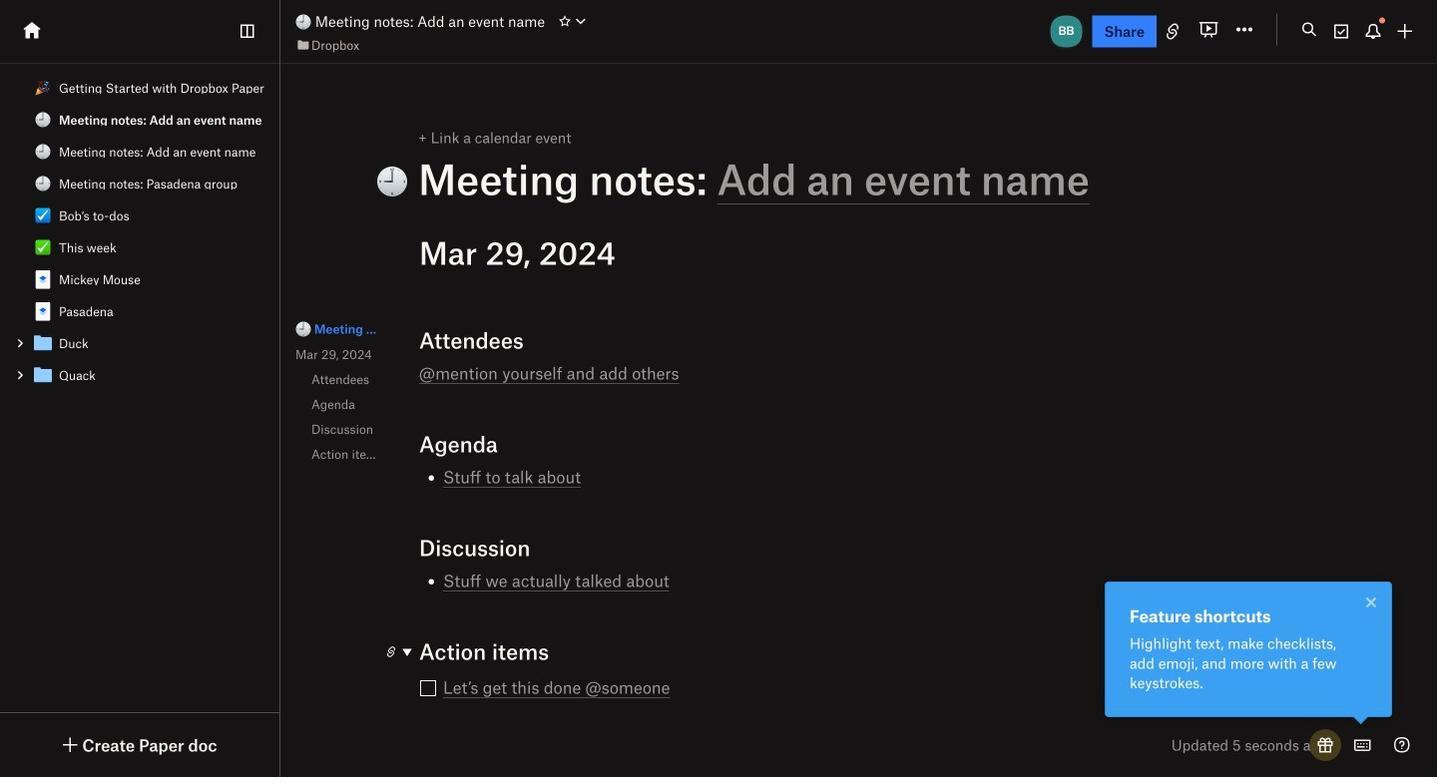 Task type: locate. For each thing, give the bounding box(es) containing it.
0 horizontal spatial nine o'clock image
[[35, 144, 51, 160]]

0 vertical spatial template content image
[[31, 268, 55, 292]]

2 vertical spatial template content image
[[31, 363, 55, 387]]

1 vertical spatial template content image
[[31, 300, 55, 324]]

template content image
[[31, 268, 55, 292], [31, 300, 55, 324], [31, 363, 55, 387]]

1 horizontal spatial nine o'clock image
[[296, 14, 312, 30]]

nine o'clock image
[[35, 112, 51, 128], [35, 176, 51, 192], [296, 322, 312, 338]]

close image
[[1360, 591, 1384, 615]]

template content image right expand folder icon
[[31, 363, 55, 387]]

heading
[[376, 153, 1128, 205]]

2 vertical spatial nine o'clock image
[[296, 322, 312, 338]]

0 vertical spatial nine o'clock image
[[35, 112, 51, 128]]

navigation
[[275, 297, 518, 488]]

overlay image
[[1360, 591, 1384, 615]]

template content image down check mark button "icon"
[[31, 268, 55, 292]]

template content image up template content image
[[31, 300, 55, 324]]

1 vertical spatial nine o'clock image
[[35, 144, 51, 160]]

0 vertical spatial nine o'clock image
[[296, 14, 312, 30]]

nine o'clock image
[[296, 14, 312, 30], [35, 144, 51, 160]]



Task type: vqa. For each thing, say whether or not it's contained in the screenshot.
nine o'clock image
yes



Task type: describe. For each thing, give the bounding box(es) containing it.
expand folder image
[[13, 368, 27, 382]]

check box with check image
[[35, 208, 51, 224]]

template content image
[[31, 331, 55, 355]]

party popper image
[[35, 80, 51, 96]]

1 template content image from the top
[[31, 268, 55, 292]]

2 template content image from the top
[[31, 300, 55, 324]]

check mark button image
[[35, 240, 51, 256]]

expand folder image
[[13, 336, 27, 350]]

3 template content image from the top
[[31, 363, 55, 387]]

1 vertical spatial nine o'clock image
[[35, 176, 51, 192]]

/ contents list
[[0, 72, 279, 391]]



